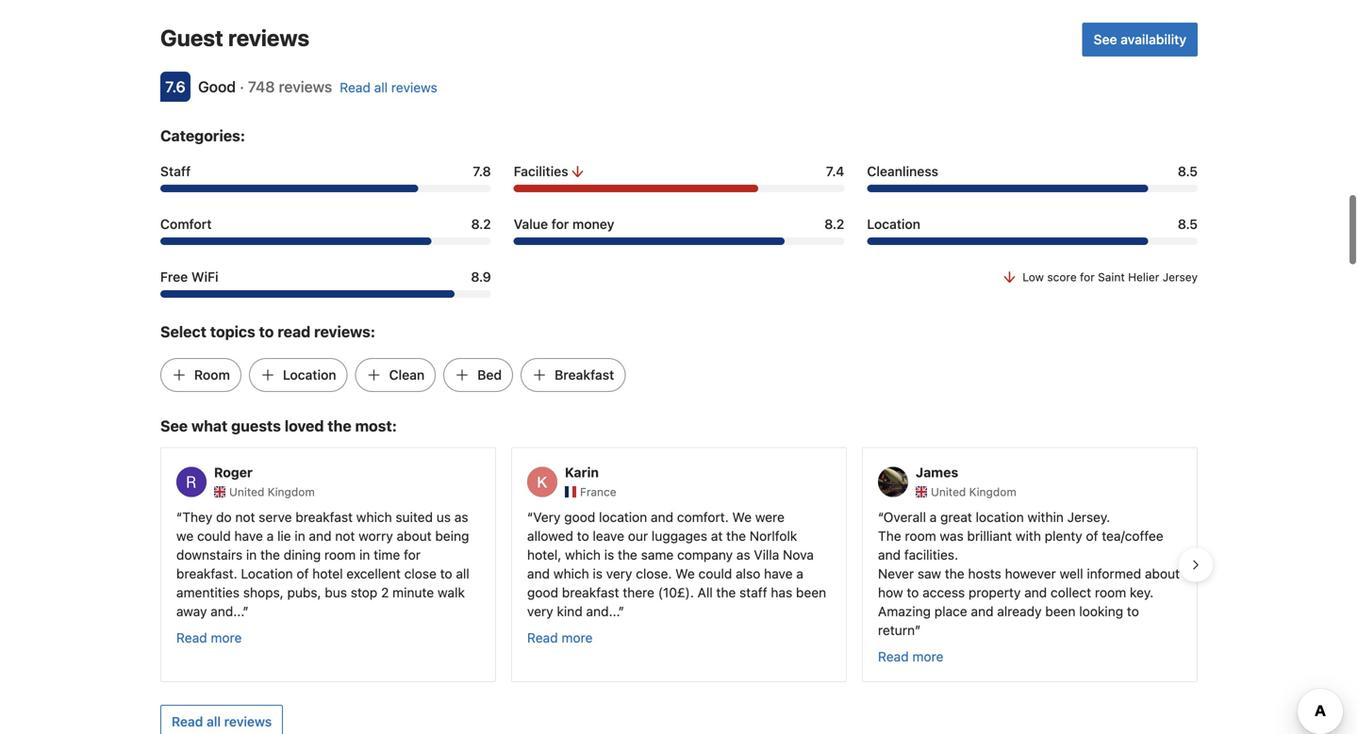 Task type: vqa. For each thing, say whether or not it's contained in the screenshot.


Task type: locate. For each thing, give the bounding box(es) containing it.
saint
[[1098, 271, 1125, 284]]

1 kingdom from the left
[[268, 486, 315, 499]]

2 vertical spatial room
[[1095, 585, 1126, 601]]

1 united from the left
[[229, 486, 264, 499]]

" down shops, at the bottom left of page
[[243, 604, 249, 620]]

same
[[641, 548, 674, 563]]

of inside " they do not serve breakfast which suited us as we could have a lie in and not worry about being downstairs in the dining room in time for breakfast.  location of hotel excellent close to all amentities shops, pubs, bus stop 2 minute walk away and...
[[297, 566, 309, 582]]

" inside " overall a great location within jersey. the room was brilliant with plenty of tea/coffee and facilities. never saw the hosts however well informed about how to access property and collect room key. amazing place and already been looking to return
[[878, 510, 884, 525]]

1 vertical spatial of
[[297, 566, 309, 582]]

to inside " they do not serve breakfast which suited us as we could have a lie in and not worry about being downstairs in the dining room in time for breakfast.  location of hotel excellent close to all amentities shops, pubs, bus stop 2 minute walk away and...
[[440, 566, 452, 582]]

2 8.2 from the left
[[825, 216, 845, 232]]

very
[[533, 510, 561, 525]]

a down the nova
[[796, 566, 804, 582]]

see left what
[[160, 417, 188, 435]]

very
[[606, 566, 632, 582], [527, 604, 553, 620]]

0 horizontal spatial read more
[[176, 631, 242, 646]]

do
[[216, 510, 232, 525]]

all
[[698, 585, 713, 601]]

1 vertical spatial as
[[737, 548, 750, 563]]

0 horizontal spatial more
[[211, 631, 242, 646]]

read more down "away"
[[176, 631, 242, 646]]

location down read
[[283, 367, 336, 383]]

for left saint
[[1080, 271, 1095, 284]]

1 united kingdom image from the left
[[214, 487, 225, 498]]

1 horizontal spatial united kingdom image
[[916, 487, 927, 498]]

and down however
[[1025, 585, 1047, 601]]

location
[[599, 510, 647, 525], [976, 510, 1024, 525]]

see availability button
[[1082, 23, 1198, 57]]

plenty
[[1045, 529, 1083, 544]]

0 vertical spatial for
[[552, 216, 569, 232]]

for up close
[[404, 548, 421, 563]]

in up shops, at the bottom left of page
[[246, 548, 257, 563]]

1 horizontal spatial read more
[[527, 631, 593, 646]]

1 vertical spatial could
[[699, 566, 732, 582]]

2 united from the left
[[931, 486, 966, 499]]

1 horizontal spatial location
[[976, 510, 1024, 525]]

and up luggages
[[651, 510, 674, 525]]

categories:
[[160, 127, 245, 145]]

and... for there
[[586, 604, 619, 620]]

and down the
[[878, 548, 901, 563]]

2 vertical spatial a
[[796, 566, 804, 582]]

2 kingdom from the left
[[969, 486, 1017, 499]]

2 " from the left
[[527, 510, 533, 525]]

1 horizontal spatial and...
[[586, 604, 619, 620]]

2 united kingdom image from the left
[[916, 487, 927, 498]]

read more button down "away"
[[176, 629, 242, 648]]

kingdom up serve
[[268, 486, 315, 499]]

the
[[328, 417, 352, 435], [726, 529, 746, 544], [260, 548, 280, 563], [618, 548, 637, 563], [945, 566, 965, 582], [716, 585, 736, 601]]

0 vertical spatial about
[[397, 529, 432, 544]]

0 vertical spatial could
[[197, 529, 231, 544]]

which down hotel,
[[554, 566, 589, 582]]

0 horizontal spatial is
[[593, 566, 603, 582]]

what
[[191, 417, 228, 435]]

great
[[940, 510, 972, 525]]

1 vertical spatial we
[[676, 566, 695, 582]]

0 vertical spatial see
[[1094, 32, 1117, 47]]

0 horizontal spatial have
[[234, 529, 263, 544]]

8.9
[[471, 269, 491, 285]]

our
[[628, 529, 648, 544]]

james
[[916, 465, 959, 481]]

location up leave
[[599, 510, 647, 525]]

read more for away
[[176, 631, 242, 646]]

1 horizontal spatial room
[[905, 529, 936, 544]]

to left read
[[259, 323, 274, 341]]

0 horizontal spatial "
[[176, 510, 182, 525]]

read more down return
[[878, 649, 944, 665]]

0 vertical spatial we
[[732, 510, 752, 525]]

in right lie
[[295, 529, 305, 544]]

1 horizontal spatial could
[[699, 566, 732, 582]]

of
[[1086, 529, 1098, 544], [297, 566, 309, 582]]

0 horizontal spatial been
[[796, 585, 826, 601]]

and... right kind
[[586, 604, 619, 620]]

2 horizontal spatial room
[[1095, 585, 1126, 601]]

0 horizontal spatial all
[[207, 715, 221, 730]]

" inside " very good location and comfort. we were allowed to leave our luggages at the norlfolk hotel, which is the same company as villa nova and which is very close. we could also have a good breakfast there (10£). all the staff has been very kind and...
[[527, 510, 533, 525]]

2 location from the left
[[976, 510, 1024, 525]]

1 horizontal spatial been
[[1045, 604, 1076, 620]]

about
[[397, 529, 432, 544], [1145, 566, 1180, 582]]

" for " they do not serve breakfast which suited us as we could have a lie in and not worry about being downstairs in the dining room in time for breakfast.  location of hotel excellent close to all amentities shops, pubs, bus stop 2 minute walk away and...
[[176, 510, 182, 525]]

saw
[[918, 566, 941, 582]]

which up worry
[[356, 510, 392, 525]]

0 vertical spatial been
[[796, 585, 826, 601]]

1 vertical spatial 8.5
[[1178, 216, 1198, 232]]

been down collect
[[1045, 604, 1076, 620]]

0 horizontal spatial about
[[397, 529, 432, 544]]

read more button for away
[[176, 629, 242, 648]]

1 " from the left
[[176, 510, 182, 525]]

reviews:
[[314, 323, 375, 341]]

see
[[1094, 32, 1117, 47], [160, 417, 188, 435]]

8.2 down 7.4
[[825, 216, 845, 232]]

have up has in the bottom of the page
[[764, 566, 793, 582]]

not left worry
[[335, 529, 355, 544]]

read more down kind
[[527, 631, 593, 646]]

to left leave
[[577, 529, 589, 544]]

to up walk
[[440, 566, 452, 582]]

read for " overall a great location within jersey. the room was brilliant with plenty of tea/coffee and facilities. never saw the hosts however well informed about how to access property and collect room key. amazing place and already been looking to return
[[878, 649, 909, 665]]

good
[[564, 510, 595, 525], [527, 585, 558, 601]]

1 location from the left
[[599, 510, 647, 525]]

read more for kind
[[527, 631, 593, 646]]

good down france image in the bottom left of the page
[[564, 510, 595, 525]]

good up kind
[[527, 585, 558, 601]]

and down hotel,
[[527, 566, 550, 582]]

2 vertical spatial location
[[241, 566, 293, 582]]

0 vertical spatial good
[[564, 510, 595, 525]]

2 horizontal spatial read more
[[878, 649, 944, 665]]

0 vertical spatial have
[[234, 529, 263, 544]]

a inside " very good location and comfort. we were allowed to leave our luggages at the norlfolk hotel, which is the same company as villa nova and which is very close. we could also have a good breakfast there (10£). all the staff has been very kind and...
[[796, 566, 804, 582]]

1 vertical spatial been
[[1045, 604, 1076, 620]]

1 horizontal spatial of
[[1086, 529, 1098, 544]]

collect
[[1051, 585, 1092, 601]]

the up access
[[945, 566, 965, 582]]

of inside " overall a great location within jersey. the room was brilliant with plenty of tea/coffee and facilities. never saw the hosts however well informed about how to access property and collect room key. amazing place and already been looking to return
[[1086, 529, 1098, 544]]

8.2
[[471, 216, 491, 232], [825, 216, 845, 232]]

which down leave
[[565, 548, 601, 563]]

more down amentities
[[211, 631, 242, 646]]

of down dining
[[297, 566, 309, 582]]

room down informed
[[1095, 585, 1126, 601]]

as right us
[[454, 510, 468, 525]]

united kingdom for location
[[931, 486, 1017, 499]]

1 horizontal spatial read more button
[[527, 629, 593, 648]]

not right do
[[235, 510, 255, 525]]

0 horizontal spatial breakfast
[[296, 510, 353, 525]]

2 horizontal spatial for
[[1080, 271, 1095, 284]]

room up hotel
[[324, 548, 356, 563]]

"
[[243, 604, 249, 620], [619, 604, 624, 620], [915, 623, 921, 639]]

facilities
[[514, 164, 568, 179]]

" overall a great location within jersey. the room was brilliant with plenty of tea/coffee and facilities. never saw the hosts however well informed about how to access property and collect room key. amazing place and already been looking to return
[[878, 510, 1180, 639]]

have down serve
[[234, 529, 263, 544]]

read more button
[[176, 629, 242, 648], [527, 629, 593, 648], [878, 648, 944, 667]]

wifi
[[191, 269, 218, 285]]

all inside " they do not serve breakfast which suited us as we could have a lie in and not worry about being downstairs in the dining room in time for breakfast.  location of hotel excellent close to all amentities shops, pubs, bus stop 2 minute walk away and...
[[456, 566, 469, 582]]

a
[[930, 510, 937, 525], [267, 529, 274, 544], [796, 566, 804, 582]]

united kingdom up serve
[[229, 486, 315, 499]]

helier
[[1128, 271, 1160, 284]]

we up (10£). on the bottom of page
[[676, 566, 695, 582]]

0 horizontal spatial see
[[160, 417, 188, 435]]

0 horizontal spatial room
[[324, 548, 356, 563]]

all
[[374, 80, 388, 95], [456, 566, 469, 582], [207, 715, 221, 730]]

1 horizontal spatial 8.2
[[825, 216, 845, 232]]

1 horizontal spatial "
[[619, 604, 624, 620]]

1 horizontal spatial we
[[732, 510, 752, 525]]

1 vertical spatial have
[[764, 566, 793, 582]]

1 vertical spatial see
[[160, 417, 188, 435]]

0 horizontal spatial read more button
[[176, 629, 242, 648]]

1 horizontal spatial for
[[552, 216, 569, 232]]

there
[[623, 585, 655, 601]]

1 horizontal spatial see
[[1094, 32, 1117, 47]]

the down lie
[[260, 548, 280, 563]]

0 vertical spatial which
[[356, 510, 392, 525]]

as
[[454, 510, 468, 525], [737, 548, 750, 563]]

1 vertical spatial for
[[1080, 271, 1095, 284]]

for
[[552, 216, 569, 232], [1080, 271, 1095, 284], [404, 548, 421, 563]]

0 horizontal spatial not
[[235, 510, 255, 525]]

guests
[[231, 417, 281, 435]]

more down kind
[[562, 631, 593, 646]]

overall
[[884, 510, 926, 525]]

time
[[374, 548, 400, 563]]

0 horizontal spatial united kingdom image
[[214, 487, 225, 498]]

0 vertical spatial of
[[1086, 529, 1098, 544]]

all inside read all reviews button
[[207, 715, 221, 730]]

and... inside " very good location and comfort. we were allowed to leave our luggages at the norlfolk hotel, which is the same company as villa nova and which is very close. we could also have a good breakfast there (10£). all the staff has been very kind and...
[[586, 604, 619, 620]]

more down return
[[913, 649, 944, 665]]

location down the "cleanliness"
[[867, 216, 921, 232]]

about up key.
[[1145, 566, 1180, 582]]

allowed
[[527, 529, 573, 544]]

and up dining
[[309, 529, 332, 544]]

we left were
[[732, 510, 752, 525]]

1 horizontal spatial all
[[374, 80, 388, 95]]

they
[[182, 510, 212, 525]]

8.2 for value for money
[[825, 216, 845, 232]]

1 vertical spatial about
[[1145, 566, 1180, 582]]

for inside " they do not serve breakfast which suited us as we could have a lie in and not worry about being downstairs in the dining room in time for breakfast.  location of hotel excellent close to all amentities shops, pubs, bus stop 2 minute walk away and...
[[404, 548, 421, 563]]

1 horizontal spatial is
[[604, 548, 614, 563]]

" up the
[[878, 510, 884, 525]]

been inside " overall a great location within jersey. the room was brilliant with plenty of tea/coffee and facilities. never saw the hosts however well informed about how to access property and collect room key. amazing place and already been looking to return
[[1045, 604, 1076, 620]]

1 united kingdom from the left
[[229, 486, 315, 499]]

to inside " very good location and comfort. we were allowed to leave our luggages at the norlfolk hotel, which is the same company as villa nova and which is very close. we could also have a good breakfast there (10£). all the staff has been very kind and...
[[577, 529, 589, 544]]

0 horizontal spatial and...
[[211, 604, 243, 620]]

read for " very good location and comfort. we were allowed to leave our luggages at the norlfolk hotel, which is the same company as villa nova and which is very close. we could also have a good breakfast there (10£). all the staff has been very kind and...
[[527, 631, 558, 646]]

1 horizontal spatial "
[[527, 510, 533, 525]]

location inside " they do not serve breakfast which suited us as we could have a lie in and not worry about being downstairs in the dining room in time for breakfast.  location of hotel excellent close to all amentities shops, pubs, bus stop 2 minute walk away and...
[[241, 566, 293, 582]]

about inside " overall a great location within jersey. the room was brilliant with plenty of tea/coffee and facilities. never saw the hosts however well informed about how to access property and collect room key. amazing place and already been looking to return
[[1145, 566, 1180, 582]]

could up downstairs
[[197, 529, 231, 544]]

breakfast
[[296, 510, 353, 525], [562, 585, 619, 601]]

2 united kingdom from the left
[[931, 486, 1017, 499]]

0 vertical spatial read all reviews
[[340, 80, 437, 95]]

0 vertical spatial breakfast
[[296, 510, 353, 525]]

1 8.2 from the left
[[471, 216, 491, 232]]

very up the there
[[606, 566, 632, 582]]

1 vertical spatial good
[[527, 585, 558, 601]]

united
[[229, 486, 264, 499], [931, 486, 966, 499]]

breakfast inside " very good location and comfort. we were allowed to leave our luggages at the norlfolk hotel, which is the same company as villa nova and which is very close. we could also have a good breakfast there (10£). all the staff has been very kind and...
[[562, 585, 619, 601]]

united down james
[[931, 486, 966, 499]]

united kingdom up great
[[931, 486, 1017, 499]]

1 and... from the left
[[211, 604, 243, 620]]

the inside " they do not serve breakfast which suited us as we could have a lie in and not worry about being downstairs in the dining room in time for breakfast.  location of hotel excellent close to all amentities shops, pubs, bus stop 2 minute walk away and...
[[260, 548, 280, 563]]

breakfast inside " they do not serve breakfast which suited us as we could have a lie in and not worry about being downstairs in the dining room in time for breakfast.  location of hotel excellent close to all amentities shops, pubs, bus stop 2 minute walk away and...
[[296, 510, 353, 525]]

8.2 left value
[[471, 216, 491, 232]]

read more button down return
[[878, 648, 944, 667]]

for right value
[[552, 216, 569, 232]]

jersey
[[1163, 271, 1198, 284]]

2 horizontal spatial "
[[878, 510, 884, 525]]

been
[[796, 585, 826, 601], [1045, 604, 1076, 620]]

breakfast up dining
[[296, 510, 353, 525]]

see left the availability
[[1094, 32, 1117, 47]]

0 vertical spatial very
[[606, 566, 632, 582]]

2 and... from the left
[[586, 604, 619, 620]]

location up shops, at the bottom left of page
[[241, 566, 293, 582]]

looking
[[1079, 604, 1123, 620]]

read more
[[176, 631, 242, 646], [527, 631, 593, 646], [878, 649, 944, 665]]

and...
[[211, 604, 243, 620], [586, 604, 619, 620]]

in up the 'excellent' on the left bottom
[[359, 548, 370, 563]]

united kingdom image down roger at the bottom left of page
[[214, 487, 225, 498]]

guest reviews element
[[160, 23, 1075, 53]]

we
[[732, 510, 752, 525], [676, 566, 695, 582]]

good · 748 reviews
[[198, 78, 332, 96]]

staff
[[740, 585, 767, 601]]

have inside " they do not serve breakfast which suited us as we could have a lie in and not worry about being downstairs in the dining room in time for breakfast.  location of hotel excellent close to all amentities shops, pubs, bus stop 2 minute walk away and...
[[234, 529, 263, 544]]

2 horizontal spatial all
[[456, 566, 469, 582]]

facilities 7.4 meter
[[514, 185, 845, 192]]

more
[[211, 631, 242, 646], [562, 631, 593, 646], [913, 649, 944, 665]]

about down suited
[[397, 529, 432, 544]]

" down amazing
[[915, 623, 921, 639]]

united kingdom
[[229, 486, 315, 499], [931, 486, 1017, 499]]

1 horizontal spatial not
[[335, 529, 355, 544]]

1 horizontal spatial more
[[562, 631, 593, 646]]

minute
[[392, 585, 434, 601]]

is
[[604, 548, 614, 563], [593, 566, 603, 582]]

1 horizontal spatial about
[[1145, 566, 1180, 582]]

could inside " they do not serve breakfast which suited us as we could have a lie in and not worry about being downstairs in the dining room in time for breakfast.  location of hotel excellent close to all amentities shops, pubs, bus stop 2 minute walk away and...
[[197, 529, 231, 544]]

2 vertical spatial for
[[404, 548, 421, 563]]

and inside " they do not serve breakfast which suited us as we could have a lie in and not worry about being downstairs in the dining room in time for breakfast.  location of hotel excellent close to all amentities shops, pubs, bus stop 2 minute walk away and...
[[309, 529, 332, 544]]

hotel
[[312, 566, 343, 582]]

read more button down kind
[[527, 629, 593, 648]]

" up the we
[[176, 510, 182, 525]]

also
[[736, 566, 761, 582]]

a left great
[[930, 510, 937, 525]]

0 horizontal spatial united kingdom
[[229, 486, 315, 499]]

united kingdom image
[[214, 487, 225, 498], [916, 487, 927, 498]]

see inside button
[[1094, 32, 1117, 47]]

0 horizontal spatial read all reviews
[[172, 715, 272, 730]]

review categories element
[[160, 124, 245, 147]]

1 horizontal spatial have
[[764, 566, 793, 582]]

and... down amentities
[[211, 604, 243, 620]]

" up allowed
[[527, 510, 533, 525]]

2 vertical spatial which
[[554, 566, 589, 582]]

kingdom for serve
[[268, 486, 315, 499]]

1 vertical spatial room
[[324, 548, 356, 563]]

as up also
[[737, 548, 750, 563]]

united kingdom image down james
[[916, 487, 927, 498]]

" down the there
[[619, 604, 624, 620]]

reviews
[[228, 24, 310, 51], [279, 78, 332, 96], [391, 80, 437, 95], [224, 715, 272, 730]]

united kingdom image for james
[[916, 487, 927, 498]]

been right has in the bottom of the page
[[796, 585, 826, 601]]

0 horizontal spatial 8.2
[[471, 216, 491, 232]]

a inside " they do not serve breakfast which suited us as we could have a lie in and not worry about being downstairs in the dining room in time for breakfast.  location of hotel excellent close to all amentities shops, pubs, bus stop 2 minute walk away and...
[[267, 529, 274, 544]]

and... inside " they do not serve breakfast which suited us as we could have a lie in and not worry about being downstairs in the dining room in time for breakfast.  location of hotel excellent close to all amentities shops, pubs, bus stop 2 minute walk away and...
[[211, 604, 243, 620]]

room up facilities.
[[905, 529, 936, 544]]

0 horizontal spatial for
[[404, 548, 421, 563]]

1 horizontal spatial breakfast
[[562, 585, 619, 601]]

" inside " they do not serve breakfast which suited us as we could have a lie in and not worry about being downstairs in the dining room in time for breakfast.  location of hotel excellent close to all amentities shops, pubs, bus stop 2 minute walk away and...
[[176, 510, 182, 525]]

kingdom up brilliant
[[969, 486, 1017, 499]]

walk
[[438, 585, 465, 601]]

close.
[[636, 566, 672, 582]]

location 8.5 meter
[[867, 238, 1198, 245]]

jersey.
[[1067, 510, 1110, 525]]

3 " from the left
[[878, 510, 884, 525]]

read
[[340, 80, 371, 95], [176, 631, 207, 646], [527, 631, 558, 646], [878, 649, 909, 665], [172, 715, 203, 730]]

0 horizontal spatial "
[[243, 604, 249, 620]]

1 8.5 from the top
[[1178, 164, 1198, 179]]

a left lie
[[267, 529, 274, 544]]

comfort 8.2 meter
[[160, 238, 491, 245]]

1 vertical spatial breakfast
[[562, 585, 619, 601]]

the right at
[[726, 529, 746, 544]]

of down jersey.
[[1086, 529, 1098, 544]]

facilities.
[[904, 548, 958, 563]]

as inside " very good location and comfort. we were allowed to leave our luggages at the norlfolk hotel, which is the same company as villa nova and which is very close. we could also have a good breakfast there (10£). all the staff has been very kind and...
[[737, 548, 750, 563]]

0 horizontal spatial very
[[527, 604, 553, 620]]

location inside " overall a great location within jersey. the room was brilliant with plenty of tea/coffee and facilities. never saw the hosts however well informed about how to access property and collect room key. amazing place and already been looking to return
[[976, 510, 1024, 525]]

stop
[[351, 585, 378, 601]]

breakfast up kind
[[562, 585, 619, 601]]

1 horizontal spatial a
[[796, 566, 804, 582]]

read all reviews
[[340, 80, 437, 95], [172, 715, 272, 730]]

kingdom
[[268, 486, 315, 499], [969, 486, 1017, 499]]

united down roger at the bottom left of page
[[229, 486, 264, 499]]

could up all
[[699, 566, 732, 582]]

very left kind
[[527, 604, 553, 620]]

a inside " overall a great location within jersey. the room was brilliant with plenty of tea/coffee and facilities. never saw the hosts however well informed about how to access property and collect room key. amazing place and already been looking to return
[[930, 510, 937, 525]]

0 horizontal spatial could
[[197, 529, 231, 544]]

2 vertical spatial all
[[207, 715, 221, 730]]

2 8.5 from the top
[[1178, 216, 1198, 232]]

0 horizontal spatial kingdom
[[268, 486, 315, 499]]

0 horizontal spatial a
[[267, 529, 274, 544]]

the
[[878, 529, 901, 544]]

0 horizontal spatial of
[[297, 566, 309, 582]]

0 horizontal spatial as
[[454, 510, 468, 525]]

1 vertical spatial a
[[267, 529, 274, 544]]

read all reviews button
[[160, 706, 283, 735]]

" for kind
[[619, 604, 624, 620]]

staff
[[160, 164, 191, 179]]

location up brilliant
[[976, 510, 1024, 525]]

have
[[234, 529, 263, 544], [764, 566, 793, 582]]



Task type: describe. For each thing, give the bounding box(es) containing it.
free wifi 8.9 meter
[[160, 290, 491, 298]]

united for james
[[931, 486, 966, 499]]

could inside " very good location and comfort. we were allowed to leave our luggages at the norlfolk hotel, which is the same company as villa nova and which is very close. we could also have a good breakfast there (10£). all the staff has been very kind and...
[[699, 566, 732, 582]]

breakfast
[[555, 367, 614, 383]]

united kingdom for serve
[[229, 486, 315, 499]]

suited
[[396, 510, 433, 525]]

room inside " they do not serve breakfast which suited us as we could have a lie in and not worry about being downstairs in the dining room in time for breakfast.  location of hotel excellent close to all amentities shops, pubs, bus stop 2 minute walk away and...
[[324, 548, 356, 563]]

" for " very good location and comfort. we were allowed to leave our luggages at the norlfolk hotel, which is the same company as villa nova and which is very close. we could also have a good breakfast there (10£). all the staff has been very kind and...
[[527, 510, 533, 525]]

was
[[940, 529, 964, 544]]

low
[[1023, 271, 1044, 284]]

free
[[160, 269, 188, 285]]

0 vertical spatial all
[[374, 80, 388, 95]]

·
[[240, 78, 244, 96]]

kingdom for location
[[969, 486, 1017, 499]]

we
[[176, 529, 194, 544]]

7.8
[[473, 164, 491, 179]]

" very good location and comfort. we were allowed to leave our luggages at the norlfolk hotel, which is the same company as villa nova and which is very close. we could also have a good breakfast there (10£). all the staff has been very kind and...
[[527, 510, 826, 620]]

7.4
[[826, 164, 845, 179]]

scored 7.6 element
[[160, 72, 191, 102]]

availability
[[1121, 32, 1187, 47]]

luggages
[[652, 529, 707, 544]]

2 horizontal spatial "
[[915, 623, 921, 639]]

informed
[[1087, 566, 1141, 582]]

cleanliness 8.5 meter
[[867, 185, 1198, 192]]

access
[[923, 585, 965, 601]]

and down property
[[971, 604, 994, 620]]

free wifi
[[160, 269, 218, 285]]

see for see availability
[[1094, 32, 1117, 47]]

2
[[381, 585, 389, 601]]

8.5 for cleanliness
[[1178, 164, 1198, 179]]

cleanliness
[[867, 164, 938, 179]]

nova
[[783, 548, 814, 563]]

1 vertical spatial is
[[593, 566, 603, 582]]

clean
[[389, 367, 425, 383]]

pubs,
[[287, 585, 321, 601]]

brilliant
[[967, 529, 1012, 544]]

read for " they do not serve breakfast which suited us as we could have a lie in and not worry about being downstairs in the dining room in time for breakfast.  location of hotel excellent close to all amentities shops, pubs, bus stop 2 minute walk away and...
[[176, 631, 207, 646]]

reviews inside button
[[224, 715, 272, 730]]

1 vertical spatial which
[[565, 548, 601, 563]]

2 horizontal spatial read more button
[[878, 648, 944, 667]]

the right all
[[716, 585, 736, 601]]

1 horizontal spatial good
[[564, 510, 595, 525]]

more for kind
[[562, 631, 593, 646]]

staff 7.8 meter
[[160, 185, 491, 192]]

value for money 8.2 meter
[[514, 238, 845, 245]]

more for away
[[211, 631, 242, 646]]

breakfast.
[[176, 566, 237, 582]]

united kingdom image for roger
[[214, 487, 225, 498]]

close
[[404, 566, 437, 582]]

to down key.
[[1127, 604, 1139, 620]]

us
[[437, 510, 451, 525]]

0 vertical spatial not
[[235, 510, 255, 525]]

well
[[1060, 566, 1083, 582]]

value
[[514, 216, 548, 232]]

8.5 for location
[[1178, 216, 1198, 232]]

748
[[248, 78, 275, 96]]

guest reviews
[[160, 24, 310, 51]]

the inside " overall a great location within jersey. the room was brilliant with plenty of tea/coffee and facilities. never saw the hosts however well informed about how to access property and collect room key. amazing place and already been looking to return
[[945, 566, 965, 582]]

select topics to read reviews:
[[160, 323, 375, 341]]

rated good element
[[198, 78, 236, 96]]

topics
[[210, 323, 255, 341]]

room
[[194, 367, 230, 383]]

lie
[[277, 529, 291, 544]]

karin
[[565, 465, 599, 481]]

1 horizontal spatial very
[[606, 566, 632, 582]]

roger
[[214, 465, 253, 481]]

location inside " very good location and comfort. we were allowed to leave our luggages at the norlfolk hotel, which is the same company as villa nova and which is very close. we could also have a good breakfast there (10£). all the staff has been very kind and...
[[599, 510, 647, 525]]

dining
[[284, 548, 321, 563]]

were
[[755, 510, 785, 525]]

at
[[711, 529, 723, 544]]

0 vertical spatial location
[[867, 216, 921, 232]]

worry
[[359, 529, 393, 544]]

amentities
[[176, 585, 240, 601]]

read
[[278, 323, 311, 341]]

8.2 for comfort
[[471, 216, 491, 232]]

which inside " they do not serve breakfast which suited us as we could have a lie in and not worry about being downstairs in the dining room in time for breakfast.  location of hotel excellent close to all amentities shops, pubs, bus stop 2 minute walk away and...
[[356, 510, 392, 525]]

leave
[[593, 529, 624, 544]]

about inside " they do not serve breakfast which suited us as we could have a lie in and not worry about being downstairs in the dining room in time for breakfast.  location of hotel excellent close to all amentities shops, pubs, bus stop 2 minute walk away and...
[[397, 529, 432, 544]]

1 vertical spatial very
[[527, 604, 553, 620]]

to up amazing
[[907, 585, 919, 601]]

place
[[935, 604, 967, 620]]

the down our
[[618, 548, 637, 563]]

and... for amentities
[[211, 604, 243, 620]]

read all reviews inside read all reviews button
[[172, 715, 272, 730]]

0 horizontal spatial in
[[246, 548, 257, 563]]

" they do not serve breakfast which suited us as we could have a lie in and not worry about being downstairs in the dining room in time for breakfast.  location of hotel excellent close to all amentities shops, pubs, bus stop 2 minute walk away and...
[[176, 510, 469, 620]]

been inside " very good location and comfort. we were allowed to leave our luggages at the norlfolk hotel, which is the same company as villa nova and which is very close. we could also have a good breakfast there (10£). all the staff has been very kind and...
[[796, 585, 826, 601]]

france
[[580, 486, 617, 499]]

as inside " they do not serve breakfast which suited us as we could have a lie in and not worry about being downstairs in the dining room in time for breakfast.  location of hotel excellent close to all amentities shops, pubs, bus stop 2 minute walk away and...
[[454, 510, 468, 525]]

see availability
[[1094, 32, 1187, 47]]

company
[[677, 548, 733, 563]]

" for " overall a great location within jersey. the room was brilliant with plenty of tea/coffee and facilities. never saw the hosts however well informed about how to access property and collect room key. amazing place and already been looking to return
[[878, 510, 884, 525]]

2 horizontal spatial more
[[913, 649, 944, 665]]

kind
[[557, 604, 583, 620]]

good
[[198, 78, 236, 96]]

this is a carousel with rotating slides. it displays featured reviews of the property. use the next and previous buttons to navigate. region
[[145, 440, 1213, 690]]

with
[[1016, 529, 1041, 544]]

1 horizontal spatial in
[[295, 529, 305, 544]]

low score for saint helier jersey
[[1023, 271, 1198, 284]]

bed
[[477, 367, 502, 383]]

being
[[435, 529, 469, 544]]

0 horizontal spatial good
[[527, 585, 558, 601]]

(10£).
[[658, 585, 694, 601]]

downstairs
[[176, 548, 243, 563]]

see what guests loved the most:
[[160, 417, 397, 435]]

serve
[[259, 510, 292, 525]]

hosts
[[968, 566, 1001, 582]]

villa
[[754, 548, 779, 563]]

has
[[771, 585, 793, 601]]

france image
[[565, 487, 576, 498]]

comfort
[[160, 216, 212, 232]]

bus
[[325, 585, 347, 601]]

" for away
[[243, 604, 249, 620]]

2 horizontal spatial in
[[359, 548, 370, 563]]

how
[[878, 585, 903, 601]]

shops,
[[243, 585, 284, 601]]

comfort.
[[677, 510, 729, 525]]

however
[[1005, 566, 1056, 582]]

united for roger
[[229, 486, 264, 499]]

money
[[573, 216, 614, 232]]

the right loved
[[328, 417, 352, 435]]

select
[[160, 323, 207, 341]]

score
[[1047, 271, 1077, 284]]

return
[[878, 623, 915, 639]]

within
[[1028, 510, 1064, 525]]

read more button for kind
[[527, 629, 593, 648]]

hotel,
[[527, 548, 561, 563]]

have inside " very good location and comfort. we were allowed to leave our luggages at the norlfolk hotel, which is the same company as villa nova and which is very close. we could also have a good breakfast there (10£). all the staff has been very kind and...
[[764, 566, 793, 582]]

see for see what guests loved the most:
[[160, 417, 188, 435]]

1 vertical spatial location
[[283, 367, 336, 383]]

0 vertical spatial room
[[905, 529, 936, 544]]

0 vertical spatial is
[[604, 548, 614, 563]]

1 horizontal spatial read all reviews
[[340, 80, 437, 95]]

never
[[878, 566, 914, 582]]

value for money
[[514, 216, 614, 232]]

property
[[969, 585, 1021, 601]]



